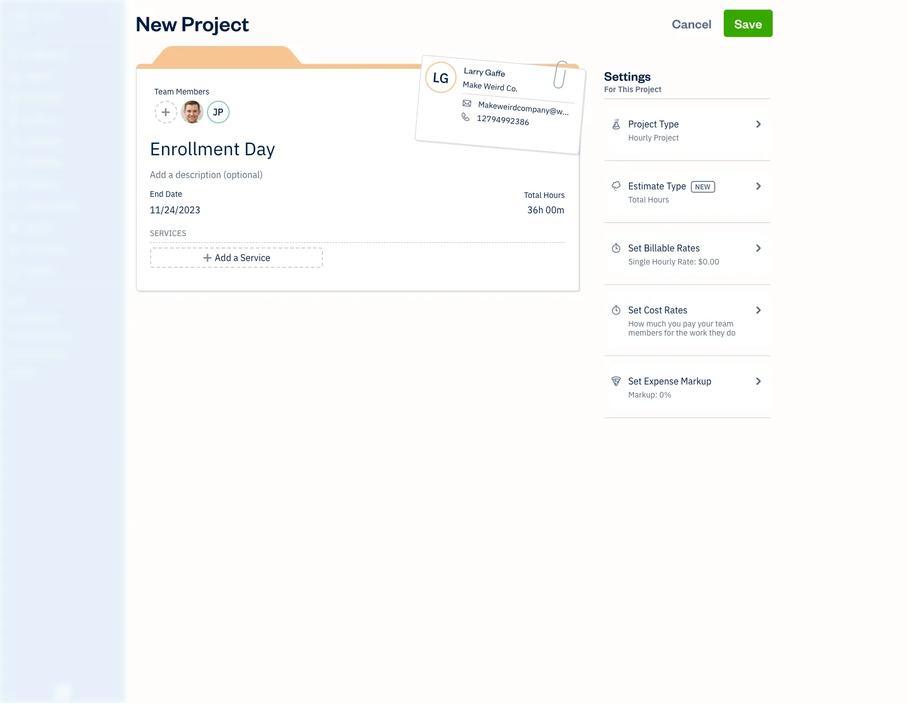Task type: describe. For each thing, give the bounding box(es) containing it.
estimate
[[629, 180, 665, 192]]

jp
[[213, 106, 223, 118]]

for
[[665, 328, 674, 338]]

estimate type
[[629, 180, 687, 192]]

members
[[629, 328, 663, 338]]

add team member image
[[161, 105, 171, 119]]

single hourly rate : $0.00
[[629, 257, 720, 267]]

plus image
[[202, 251, 213, 265]]

freshbooks image
[[53, 685, 72, 699]]

bank connections image
[[9, 349, 122, 358]]

0 vertical spatial hourly
[[629, 133, 652, 143]]

larry gaffe make weird co.
[[462, 65, 518, 94]]

markup:
[[629, 390, 658, 400]]

phone image
[[460, 112, 472, 122]]

weird
[[483, 81, 505, 93]]

markup: 0%
[[629, 390, 672, 400]]

set expense markup
[[629, 375, 712, 387]]

co.
[[506, 83, 518, 94]]

projects image
[[611, 117, 622, 131]]

1 horizontal spatial hours
[[648, 195, 670, 205]]

makeweirdcompany@weird.co
[[478, 99, 587, 119]]

project image
[[7, 179, 21, 191]]

add a service
[[215, 252, 271, 263]]

:
[[694, 257, 697, 267]]

estimate image
[[7, 93, 21, 104]]

date
[[166, 189, 182, 199]]

set billable rates
[[629, 242, 700, 254]]

End date in  format text field
[[150, 204, 288, 216]]

team
[[716, 319, 734, 329]]

cancel
[[672, 15, 712, 31]]

cost
[[644, 304, 663, 316]]

timer image
[[7, 201, 21, 212]]

apps image
[[9, 295, 122, 304]]

make
[[462, 79, 482, 91]]

larry
[[464, 65, 484, 77]]

how
[[629, 319, 645, 329]]

Hourly Budget text field
[[528, 204, 565, 216]]

expense
[[644, 375, 679, 387]]

1 horizontal spatial total hours
[[629, 195, 670, 205]]

save button
[[724, 10, 773, 37]]

rates for set cost rates
[[665, 304, 688, 316]]

inc
[[44, 10, 60, 22]]

do
[[727, 328, 736, 338]]

add a service button
[[150, 247, 323, 268]]

hourly project
[[629, 133, 679, 143]]

work
[[690, 328, 708, 338]]

settings for this project
[[604, 68, 662, 94]]

timetracking image
[[611, 303, 622, 317]]

your
[[698, 319, 714, 329]]

report image
[[7, 266, 21, 277]]

billable
[[644, 242, 675, 254]]

envelope image
[[461, 98, 473, 108]]

much
[[647, 319, 667, 329]]

type for project type
[[660, 118, 679, 130]]

0 horizontal spatial total hours
[[524, 190, 565, 200]]

rate
[[678, 257, 694, 267]]

new
[[136, 10, 177, 36]]

set for set expense markup
[[629, 375, 642, 387]]

new project
[[136, 10, 249, 36]]

save
[[735, 15, 763, 31]]

estimates image
[[611, 179, 622, 193]]

they
[[709, 328, 725, 338]]

1 vertical spatial hourly
[[652, 257, 676, 267]]

chevronright image for set expense markup
[[753, 374, 764, 388]]

0 horizontal spatial hours
[[544, 190, 565, 200]]

pay
[[683, 319, 696, 329]]



Task type: vqa. For each thing, say whether or not it's contained in the screenshot.
"who's"
no



Task type: locate. For each thing, give the bounding box(es) containing it.
add
[[215, 252, 231, 263]]

set up markup:
[[629, 375, 642, 387]]

1 vertical spatial set
[[629, 304, 642, 316]]

0 vertical spatial chevronright image
[[753, 117, 764, 131]]

0%
[[660, 390, 672, 400]]

1 vertical spatial type
[[667, 180, 687, 192]]

hours down estimate type
[[648, 195, 670, 205]]

this
[[618, 84, 634, 94]]

turtle inc owner
[[9, 10, 60, 31]]

invoice image
[[7, 114, 21, 126]]

set up single
[[629, 242, 642, 254]]

2 vertical spatial chevronright image
[[753, 374, 764, 388]]

$0.00
[[698, 257, 720, 267]]

money image
[[7, 222, 21, 234]]

members
[[176, 86, 210, 97]]

0 horizontal spatial total
[[524, 190, 542, 200]]

1 vertical spatial rates
[[665, 304, 688, 316]]

total hours up hourly budget text field
[[524, 190, 565, 200]]

new
[[695, 183, 711, 191]]

chevronright image
[[753, 117, 764, 131], [753, 241, 764, 255], [753, 374, 764, 388]]

hourly down set billable rates
[[652, 257, 676, 267]]

chart image
[[7, 244, 21, 255]]

total down estimate
[[629, 195, 646, 205]]

timetracking image
[[611, 241, 622, 255]]

payment image
[[7, 136, 21, 147]]

main element
[[0, 0, 154, 703]]

for
[[604, 84, 616, 94]]

expenses image
[[611, 374, 622, 388]]

markup
[[681, 375, 712, 387]]

hourly down 'project type'
[[629, 133, 652, 143]]

settings
[[604, 68, 651, 84]]

type for estimate type
[[667, 180, 687, 192]]

1 vertical spatial chevronright image
[[753, 241, 764, 255]]

team members
[[154, 86, 210, 97]]

chevronright image
[[753, 179, 764, 193], [753, 303, 764, 317]]

2 vertical spatial set
[[629, 375, 642, 387]]

chevronright image for estimate type
[[753, 179, 764, 193]]

1 chevronright image from the top
[[753, 179, 764, 193]]

2 chevronright image from the top
[[753, 241, 764, 255]]

expense image
[[7, 158, 21, 169]]

0 vertical spatial set
[[629, 242, 642, 254]]

services
[[150, 228, 186, 238]]

2 chevronright image from the top
[[753, 303, 764, 317]]

turtle
[[9, 10, 42, 22]]

12794992386
[[477, 113, 530, 128]]

the
[[676, 328, 688, 338]]

a
[[233, 252, 238, 263]]

hours
[[544, 190, 565, 200], [648, 195, 670, 205]]

1 vertical spatial chevronright image
[[753, 303, 764, 317]]

service
[[241, 252, 271, 263]]

you
[[669, 319, 681, 329]]

team
[[154, 86, 174, 97]]

total hours
[[524, 190, 565, 200], [629, 195, 670, 205]]

Project Description text field
[[150, 168, 463, 181]]

rates for set billable rates
[[677, 242, 700, 254]]

0 vertical spatial type
[[660, 118, 679, 130]]

owner
[[9, 23, 30, 31]]

project type
[[629, 118, 679, 130]]

end
[[150, 189, 164, 199]]

total up hourly budget text field
[[524, 190, 542, 200]]

1 set from the top
[[629, 242, 642, 254]]

set for set cost rates
[[629, 304, 642, 316]]

3 set from the top
[[629, 375, 642, 387]]

hourly
[[629, 133, 652, 143], [652, 257, 676, 267]]

how much you pay your team members for the work they do
[[629, 319, 736, 338]]

3 chevronright image from the top
[[753, 374, 764, 388]]

type left new
[[667, 180, 687, 192]]

chevronright image for set cost rates
[[753, 303, 764, 317]]

rates up you
[[665, 304, 688, 316]]

rates up rate
[[677, 242, 700, 254]]

project
[[181, 10, 249, 36], [636, 84, 662, 94], [629, 118, 657, 130], [654, 133, 679, 143]]

end date
[[150, 189, 182, 199]]

1 chevronright image from the top
[[753, 117, 764, 131]]

set cost rates
[[629, 304, 688, 316]]

dashboard image
[[7, 49, 21, 61]]

2 set from the top
[[629, 304, 642, 316]]

team members image
[[9, 313, 122, 322]]

rates
[[677, 242, 700, 254], [665, 304, 688, 316]]

lg
[[432, 68, 450, 87]]

chevronright image for project type
[[753, 117, 764, 131]]

project inside settings for this project
[[636, 84, 662, 94]]

0 vertical spatial chevronright image
[[753, 179, 764, 193]]

set for set billable rates
[[629, 242, 642, 254]]

gaffe
[[485, 67, 506, 79]]

client image
[[7, 71, 21, 82]]

total hours down estimate
[[629, 195, 670, 205]]

1 horizontal spatial total
[[629, 195, 646, 205]]

type up hourly project
[[660, 118, 679, 130]]

Project Name text field
[[150, 137, 463, 160]]

total
[[524, 190, 542, 200], [629, 195, 646, 205]]

cancel button
[[662, 10, 722, 37]]

items and services image
[[9, 331, 122, 340]]

settings image
[[9, 368, 122, 377]]

single
[[629, 257, 650, 267]]

0 vertical spatial rates
[[677, 242, 700, 254]]

type
[[660, 118, 679, 130], [667, 180, 687, 192]]

hours up hourly budget text field
[[544, 190, 565, 200]]

set up how
[[629, 304, 642, 316]]

chevronright image for set billable rates
[[753, 241, 764, 255]]

set
[[629, 242, 642, 254], [629, 304, 642, 316], [629, 375, 642, 387]]



